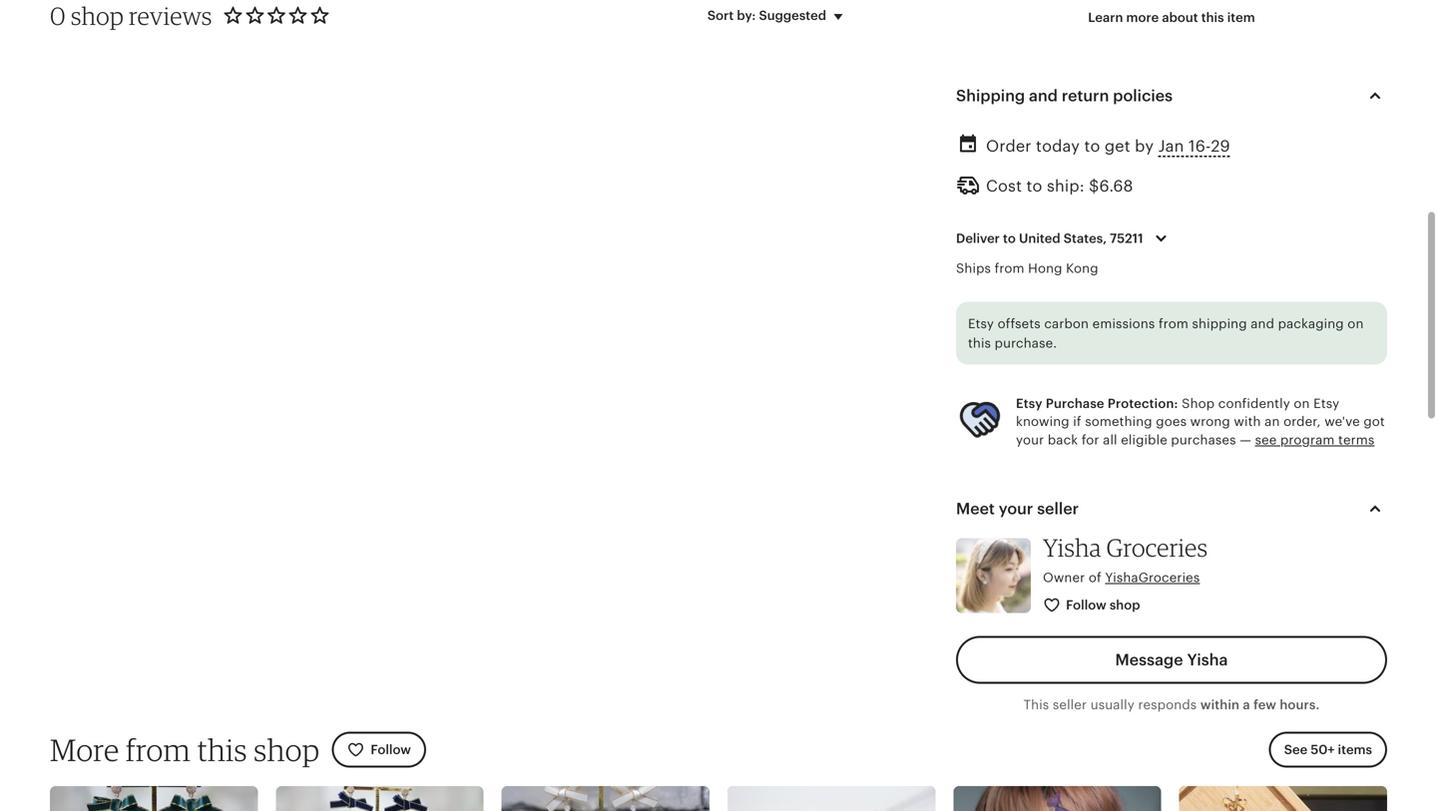 Task type: locate. For each thing, give the bounding box(es) containing it.
program
[[1280, 433, 1335, 448]]

groceries
[[1107, 533, 1208, 562]]

from up green christmas tree crystal gift earrings image
[[126, 732, 191, 769]]

on inside the shop confidently on etsy knowing if something goes wrong with an order, we've got your back for all eligible purchases —
[[1294, 396, 1310, 411]]

0 vertical spatial follow
[[1066, 598, 1106, 613]]

to inside dropdown button
[[1003, 231, 1016, 246]]

shop
[[71, 1, 124, 30], [1110, 598, 1140, 613], [254, 732, 320, 769]]

etsy left offsets
[[968, 316, 994, 331]]

hours.
[[1280, 697, 1320, 712]]

0 vertical spatial seller
[[1037, 500, 1079, 518]]

1 vertical spatial seller
[[1053, 697, 1087, 712]]

yisha groceries image
[[956, 539, 1031, 613]]

this up green christmas tree crystal gift earrings image
[[197, 732, 247, 769]]

sort by: suggested
[[707, 8, 826, 23]]

this
[[1201, 10, 1224, 25], [968, 336, 991, 351], [197, 732, 247, 769]]

6.68
[[1099, 177, 1133, 195]]

2 vertical spatial to
[[1003, 231, 1016, 246]]

follow
[[1066, 598, 1106, 613], [371, 743, 411, 758]]

your inside dropdown button
[[999, 500, 1033, 518]]

1 horizontal spatial and
[[1251, 316, 1274, 331]]

1 vertical spatial yisha
[[1187, 651, 1228, 669]]

2 horizontal spatial to
[[1084, 137, 1100, 155]]

jan
[[1158, 137, 1184, 155]]

to right cost in the right of the page
[[1026, 177, 1042, 195]]

2 horizontal spatial etsy
[[1314, 396, 1340, 411]]

1 horizontal spatial on
[[1348, 316, 1364, 331]]

1 vertical spatial to
[[1026, 177, 1042, 195]]

0 horizontal spatial yisha
[[1043, 533, 1101, 562]]

0 horizontal spatial and
[[1029, 87, 1058, 105]]

1 vertical spatial follow
[[371, 743, 411, 758]]

got
[[1364, 414, 1385, 429]]

0 horizontal spatial to
[[1003, 231, 1016, 246]]

50+
[[1311, 743, 1335, 758]]

sort
[[707, 8, 734, 23]]

message yisha
[[1115, 651, 1228, 669]]

2 horizontal spatial from
[[1159, 316, 1189, 331]]

1 horizontal spatial to
[[1026, 177, 1042, 195]]

2 horizontal spatial this
[[1201, 10, 1224, 25]]

your down the knowing
[[1016, 433, 1044, 448]]

owner
[[1043, 570, 1085, 585]]

1 vertical spatial your
[[999, 500, 1033, 518]]

1 vertical spatial shop
[[1110, 598, 1140, 613]]

meet
[[956, 500, 995, 518]]

0 vertical spatial shop
[[71, 1, 124, 30]]

seller right the this
[[1053, 697, 1087, 712]]

shipping
[[956, 87, 1025, 105]]

0 horizontal spatial follow
[[371, 743, 411, 758]]

follow button
[[332, 732, 426, 768]]

on up order,
[[1294, 396, 1310, 411]]

ships
[[956, 261, 991, 276]]

few
[[1254, 697, 1276, 712]]

0 horizontal spatial from
[[126, 732, 191, 769]]

this inside dropdown button
[[1201, 10, 1224, 25]]

shop for 0
[[71, 1, 124, 30]]

reviews
[[129, 1, 212, 30]]

0 vertical spatial this
[[1201, 10, 1224, 25]]

0 vertical spatial to
[[1084, 137, 1100, 155]]

from inside the etsy offsets carbon emissions from shipping and packaging on this purchase.
[[1159, 316, 1189, 331]]

follow for follow shop
[[1066, 598, 1106, 613]]

1 horizontal spatial yisha
[[1187, 651, 1228, 669]]

1 horizontal spatial follow
[[1066, 598, 1106, 613]]

learn more about this item
[[1088, 10, 1255, 25]]

from left shipping
[[1159, 316, 1189, 331]]

back
[[1048, 433, 1078, 448]]

within
[[1200, 697, 1240, 712]]

shop right the 0
[[71, 1, 124, 30]]

0 vertical spatial yisha
[[1043, 533, 1101, 562]]

goes
[[1156, 414, 1187, 429]]

something
[[1085, 414, 1152, 429]]

this left item at the right top of the page
[[1201, 10, 1224, 25]]

0 vertical spatial your
[[1016, 433, 1044, 448]]

to left united
[[1003, 231, 1016, 246]]

1 vertical spatial on
[[1294, 396, 1310, 411]]

to left 'get'
[[1084, 137, 1100, 155]]

shop down yishagroceries
[[1110, 598, 1140, 613]]

order
[[986, 137, 1032, 155]]

an
[[1265, 414, 1280, 429]]

yisha up within
[[1187, 651, 1228, 669]]

2 vertical spatial from
[[126, 732, 191, 769]]

0 vertical spatial from
[[995, 261, 1025, 276]]

1 horizontal spatial shop
[[254, 732, 320, 769]]

etsy inside the etsy offsets carbon emissions from shipping and packaging on this purchase.
[[968, 316, 994, 331]]

shop for follow
[[1110, 598, 1140, 613]]

seller up owner
[[1037, 500, 1079, 518]]

offsets
[[998, 316, 1041, 331]]

75211
[[1110, 231, 1143, 246]]

yisha groceries owner of yishagroceries
[[1043, 533, 1208, 585]]

0
[[50, 1, 66, 30]]

more
[[50, 732, 119, 769]]

and
[[1029, 87, 1058, 105], [1251, 316, 1274, 331]]

1 vertical spatial this
[[968, 336, 991, 351]]

on
[[1348, 316, 1364, 331], [1294, 396, 1310, 411]]

0 vertical spatial and
[[1029, 87, 1058, 105]]

shipping and return policies
[[956, 87, 1173, 105]]

meet your seller button
[[938, 485, 1405, 533]]

ships from hong kong
[[956, 261, 1098, 276]]

shipping
[[1192, 316, 1247, 331]]

wrong
[[1190, 414, 1230, 429]]

0 horizontal spatial etsy
[[968, 316, 994, 331]]

shop inside button
[[1110, 598, 1140, 613]]

1 vertical spatial and
[[1251, 316, 1274, 331]]

$
[[1089, 177, 1099, 195]]

from left hong
[[995, 261, 1025, 276]]

1 horizontal spatial this
[[968, 336, 991, 351]]

jan 16-29 button
[[1158, 132, 1230, 161]]

etsy up we've
[[1314, 396, 1340, 411]]

for
[[1082, 433, 1099, 448]]

on right packaging
[[1348, 316, 1364, 331]]

this seller usually responds within a few hours.
[[1024, 697, 1320, 712]]

0 vertical spatial on
[[1348, 316, 1364, 331]]

shop left the follow button
[[254, 732, 320, 769]]

1 vertical spatial from
[[1159, 316, 1189, 331]]

this inside the etsy offsets carbon emissions from shipping and packaging on this purchase.
[[968, 336, 991, 351]]

and right shipping
[[1251, 316, 1274, 331]]

from for ships from hong kong
[[995, 261, 1025, 276]]

from
[[995, 261, 1025, 276], [1159, 316, 1189, 331], [126, 732, 191, 769]]

yisha
[[1043, 533, 1101, 562], [1187, 651, 1228, 669]]

your right meet
[[999, 500, 1033, 518]]

0 horizontal spatial this
[[197, 732, 247, 769]]

about
[[1162, 10, 1198, 25]]

knowing
[[1016, 414, 1070, 429]]

usually
[[1091, 697, 1135, 712]]

and left return
[[1029, 87, 1058, 105]]

2 horizontal spatial shop
[[1110, 598, 1140, 613]]

this left purchase.
[[968, 336, 991, 351]]

deliver to united states, 75211 button
[[941, 218, 1188, 260]]

0 horizontal spatial shop
[[71, 1, 124, 30]]

etsy up the knowing
[[1016, 396, 1042, 411]]

yisha inside button
[[1187, 651, 1228, 669]]

1 horizontal spatial from
[[995, 261, 1025, 276]]

to
[[1084, 137, 1100, 155], [1026, 177, 1042, 195], [1003, 231, 1016, 246]]

1 horizontal spatial etsy
[[1016, 396, 1042, 411]]

ship:
[[1047, 177, 1085, 195]]

yisha up owner
[[1043, 533, 1101, 562]]

etsy
[[968, 316, 994, 331], [1016, 396, 1042, 411], [1314, 396, 1340, 411]]

0 horizontal spatial on
[[1294, 396, 1310, 411]]

see program terms
[[1255, 433, 1375, 448]]



Task type: vqa. For each thing, say whether or not it's contained in the screenshot.
not inside button
no



Task type: describe. For each thing, give the bounding box(es) containing it.
etsy inside the shop confidently on etsy knowing if something goes wrong with an order, we've got your back for all eligible purchases —
[[1314, 396, 1340, 411]]

by:
[[737, 8, 756, 23]]

seller inside dropdown button
[[1037, 500, 1079, 518]]

shop
[[1182, 396, 1215, 411]]

states,
[[1064, 231, 1107, 246]]

kong
[[1066, 261, 1098, 276]]

deliver to united states, 75211
[[956, 231, 1143, 246]]

if
[[1073, 414, 1082, 429]]

terms
[[1338, 433, 1375, 448]]

to for ship:
[[1026, 177, 1042, 195]]

shipping and return policies button
[[938, 72, 1405, 120]]

protection:
[[1108, 396, 1178, 411]]

meet your seller
[[956, 500, 1079, 518]]

from for more from this shop
[[126, 732, 191, 769]]

and inside the etsy offsets carbon emissions from shipping and packaging on this purchase.
[[1251, 316, 1274, 331]]

today
[[1036, 137, 1080, 155]]

on inside the etsy offsets carbon emissions from shipping and packaging on this purchase.
[[1348, 316, 1364, 331]]

suggested
[[759, 8, 826, 23]]

etsy for etsy offsets carbon emissions from shipping and packaging on this purchase.
[[968, 316, 994, 331]]

—
[[1240, 433, 1252, 448]]

etsy for etsy purchase protection:
[[1016, 396, 1042, 411]]

return
[[1062, 87, 1109, 105]]

policies
[[1113, 87, 1173, 105]]

order,
[[1284, 414, 1321, 429]]

see 50+ items
[[1284, 743, 1372, 758]]

29
[[1211, 137, 1230, 155]]

by
[[1135, 137, 1154, 155]]

see program terms link
[[1255, 433, 1375, 448]]

cost to ship: $ 6.68
[[986, 177, 1133, 195]]

order today to get by jan 16-29
[[986, 137, 1230, 155]]

cost
[[986, 177, 1022, 195]]

message yisha button
[[956, 636, 1387, 684]]

hong
[[1028, 261, 1062, 276]]

and inside dropdown button
[[1029, 87, 1058, 105]]

get
[[1105, 137, 1130, 155]]

learn more about this item button
[[1073, 0, 1270, 36]]

items
[[1338, 743, 1372, 758]]

handmade resin clay succulent plant earrings image
[[728, 786, 935, 811]]

of
[[1089, 570, 1102, 585]]

this
[[1024, 697, 1049, 712]]

we've
[[1325, 414, 1360, 429]]

a
[[1243, 697, 1250, 712]]

eligible
[[1121, 433, 1168, 448]]

shop confidently on etsy knowing if something goes wrong with an order, we've got your back for all eligible purchases —
[[1016, 396, 1385, 448]]

purchase.
[[995, 336, 1057, 351]]

yisha inside yisha groceries owner of yishagroceries
[[1043, 533, 1101, 562]]

see 50+ items link
[[1269, 732, 1387, 768]]

responds
[[1138, 697, 1197, 712]]

learn
[[1088, 10, 1123, 25]]

see
[[1255, 433, 1277, 448]]

16-
[[1189, 137, 1211, 155]]

2 vertical spatial shop
[[254, 732, 320, 769]]

all
[[1103, 433, 1117, 448]]

2 vertical spatial this
[[197, 732, 247, 769]]

with
[[1234, 414, 1261, 429]]

follow shop button
[[1028, 587, 1157, 624]]

carbon
[[1044, 316, 1089, 331]]

to for united
[[1003, 231, 1016, 246]]

emissions
[[1092, 316, 1155, 331]]

green christmas tree crystal gift earrings image
[[50, 786, 258, 811]]

message
[[1115, 651, 1183, 669]]

confidently
[[1218, 396, 1290, 411]]

purchases
[[1171, 433, 1236, 448]]

follow shop
[[1066, 598, 1140, 613]]

sort by: suggested button
[[692, 0, 865, 37]]

yishagroceries link
[[1105, 570, 1200, 585]]

etsy purchase protection:
[[1016, 396, 1178, 411]]

see
[[1284, 743, 1308, 758]]

purchase
[[1046, 396, 1104, 411]]

item
[[1227, 10, 1255, 25]]

follow for follow
[[371, 743, 411, 758]]

your inside the shop confidently on etsy knowing if something goes wrong with an order, we've got your back for all eligible purchases —
[[1016, 433, 1044, 448]]

0 shop reviews
[[50, 1, 212, 30]]

yishagroceries
[[1105, 570, 1200, 585]]

packaging
[[1278, 316, 1344, 331]]

united
[[1019, 231, 1060, 246]]

etsy offsets carbon emissions from shipping and packaging on this purchase.
[[968, 316, 1364, 351]]

more
[[1126, 10, 1159, 25]]

more from this shop
[[50, 732, 320, 769]]

deliver
[[956, 231, 1000, 246]]



